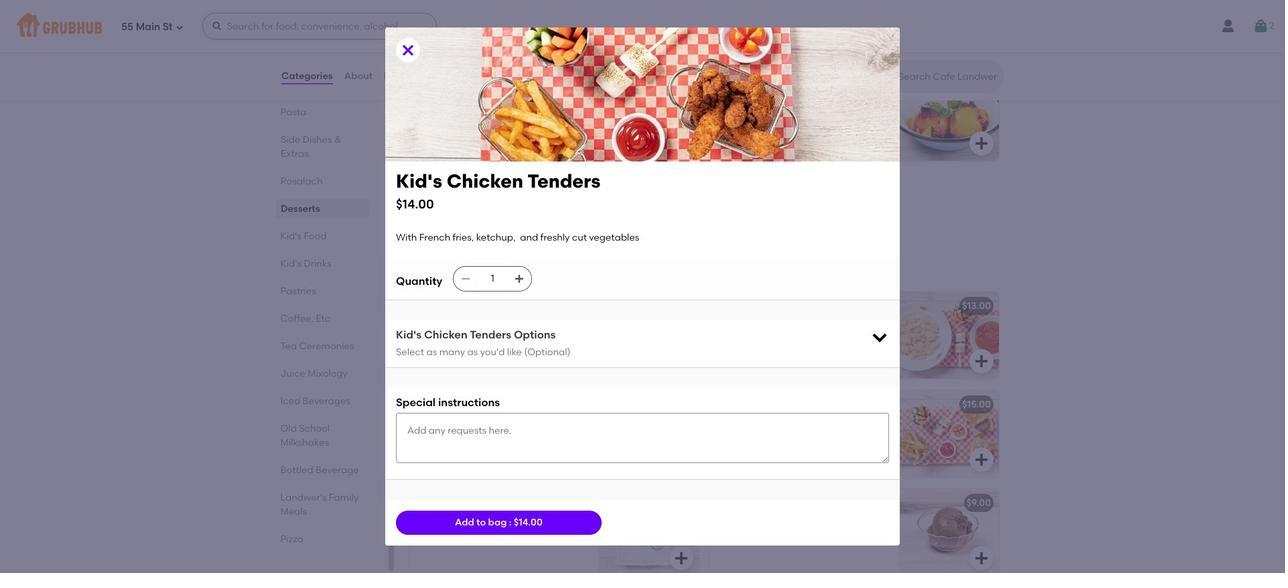 Task type: vqa. For each thing, say whether or not it's contained in the screenshot.
bakery
no



Task type: describe. For each thing, give the bounding box(es) containing it.
kid's inside kid's chicken tenders options select as many as you'd like (optional)
[[396, 329, 422, 341]]

syrup,
[[549, 115, 576, 126]]

kid's halloumi sticks image
[[599, 489, 699, 573]]

butter,
[[794, 333, 823, 344]]

pasta for pasta
[[281, 107, 307, 118]]

with inside 4 pieces of waffle with chocolate + vanilla ice cream, chocolate syrup, whipped cream, strawberry
[[500, 101, 519, 113]]

tea
[[281, 340, 297, 352]]

halloumi
[[443, 516, 482, 528]]

1 vertical spatial $14.00
[[514, 517, 543, 528]]

waffle inside 4 pieces of waffle with chocolate + vanilla ice cream, chocolate syrup, whipped cream, strawberry
[[468, 101, 498, 113]]

juice
[[281, 368, 306, 379]]

scoop
[[468, 181, 497, 192]]

sorbet
[[752, 101, 781, 113]]

side
[[418, 530, 436, 541]]

cream,
[[757, 333, 792, 344]]

food inside tab
[[304, 231, 327, 242]]

2
[[1270, 20, 1275, 31]]

pieces
[[425, 101, 455, 113]]

fries, inside with french fries, ketchup,  and freshly cut vegetables
[[474, 418, 496, 429]]

old
[[281, 423, 297, 434]]

vegetables inside with french fries, ketchup,  and freshly cut vegetables
[[466, 431, 517, 443]]

a
[[574, 516, 580, 528]]

reviews
[[384, 70, 421, 82]]

two
[[718, 418, 736, 429]]

many
[[439, 346, 465, 358]]

iced
[[281, 395, 301, 407]]

landwer's
[[281, 492, 327, 503]]

mango perfume (v)
[[718, 82, 807, 94]]

quantity
[[396, 275, 443, 287]]

you'd
[[480, 346, 505, 358]]

mini
[[738, 418, 758, 429]]

& for dishes
[[334, 134, 342, 145]]

kid's food inside tab
[[281, 231, 327, 242]]

scoop)
[[524, 181, 557, 192]]

kid's pasta image
[[899, 292, 999, 379]]

categories
[[282, 70, 333, 82]]

mango for mango sorbet with an array of berries
[[718, 101, 750, 113]]

sauce inside pasta with sauce of your choice: tomato, cream, butter, oil, rosé served with vegetables
[[769, 319, 798, 331]]

pastries tab
[[281, 284, 365, 298]]

beverages
[[303, 395, 351, 407]]

kid's halloumi sticks
[[418, 497, 513, 509]]

tenders for kid's chicken tenders
[[528, 170, 601, 192]]

1 vertical spatial with french fries, ketchup,  and freshly cut vegetables
[[418, 418, 558, 443]]

ice for ice cream scoop (two scoop)
[[418, 181, 432, 192]]

coffee, etc
[[281, 313, 331, 324]]

vegetables
[[773, 346, 824, 358]]

cream for scoop
[[434, 181, 466, 192]]

side
[[281, 134, 301, 145]]

with inside with french fries, ketchup,  and freshly cut vegetables
[[418, 418, 439, 429]]

svg image inside main navigation navigation
[[175, 23, 183, 31]]

dessert
[[418, 82, 452, 94]]

dishes
[[303, 134, 332, 145]]

(2
[[768, 497, 777, 509]]

strawberry
[[494, 129, 543, 140]]

hamburgers
[[760, 418, 816, 429]]

with inside fried halloumi cheese served with a side of vegetables
[[552, 516, 572, 528]]

$15.00
[[963, 399, 991, 410]]

Special instructions text field
[[396, 413, 889, 463]]

dessert waffle image
[[599, 74, 699, 161]]

cut inside tomato sauce & mozzarella with freshly cut vegetables
[[449, 333, 464, 344]]

pizza inside tab
[[281, 534, 304, 545]]

cheese
[[484, 516, 517, 528]]

chocolate
[[521, 101, 569, 113]]

1 as from the left
[[427, 346, 437, 358]]

your
[[811, 319, 831, 331]]

served inside pasta with sauce of your choice: tomato, cream, butter, oil, rosé served with vegetables
[[718, 346, 749, 358]]

coffee, etc tab
[[281, 312, 365, 326]]

0 vertical spatial with french fries, ketchup,  and freshly cut vegetables
[[396, 232, 640, 243]]

kid's pizza image
[[599, 292, 699, 379]]

add
[[455, 517, 474, 528]]

extras
[[281, 148, 309, 160]]

kid's left the drinks
[[281, 258, 302, 269]]

mango for mango perfume (v)
[[718, 82, 750, 94]]

+
[[572, 101, 577, 113]]

1 horizontal spatial kid's food
[[407, 260, 481, 277]]

kid's chicken tenders $14.00
[[396, 170, 601, 212]]

kid's chicken tenders image
[[599, 390, 699, 477]]

cut inside two mini hamburgers in sesame buns with french fries, ketchup and freshly cut vegetables
[[750, 445, 764, 456]]

$13.00 for pasta with sauce of your choice: tomato, cream, butter, oil, rosé served with vegetables
[[963, 300, 991, 312]]

kid's pizza
[[418, 300, 466, 312]]

$13.00 for fried halloumi cheese served with a side of vegetables
[[662, 497, 691, 509]]

an
[[805, 101, 817, 113]]

2 vertical spatial tenders
[[482, 399, 518, 410]]

svg image inside 2 button
[[1254, 18, 1270, 34]]

cream for (2
[[734, 497, 766, 509]]

with inside pasta with sauce of your choice: tomato, cream, butter, oil, rosé served with vegetables
[[751, 346, 771, 358]]

sticks
[[485, 497, 513, 509]]

special instructions
[[396, 396, 500, 409]]

served inside fried halloumi cheese served with a side of vegetables
[[519, 516, 550, 528]]

kid's up kid's pizza
[[407, 260, 442, 277]]

:
[[509, 517, 512, 528]]

chicken for kid's chicken tenders options
[[424, 329, 468, 341]]

(v)
[[793, 82, 807, 94]]

side dishes & extras tab
[[281, 133, 365, 161]]

$14.00 inside kid's chicken tenders $14.00
[[396, 196, 434, 212]]

desserts tab
[[281, 202, 365, 216]]

and inside with french fries, ketchup,  and freshly cut vegetables
[[539, 418, 558, 429]]

fries, inside two mini hamburgers in sesame buns with french fries, ketchup and freshly cut vegetables
[[795, 431, 816, 443]]

iced beverages tab
[[281, 394, 365, 408]]

kid's chicken tenders
[[418, 399, 518, 410]]

kid's drinks tab
[[281, 257, 365, 271]]

halloumi
[[442, 497, 483, 509]]

bottled beverage tab
[[281, 463, 365, 477]]

dessert waffle
[[418, 82, 485, 94]]

$9.00 for mango perfume (v)
[[967, 82, 991, 94]]

4
[[418, 101, 423, 113]]

bottled
[[281, 464, 314, 476]]

side dishes & extras
[[281, 134, 342, 160]]

pasta tab
[[281, 105, 365, 119]]

bottled beverage
[[281, 464, 359, 476]]

ice cream scoop (two scoop) button
[[410, 172, 699, 233]]

landwer's family meals
[[281, 492, 359, 517]]

ice cream (2 scoops) image
[[899, 489, 999, 573]]

beverage
[[316, 464, 359, 476]]

0 vertical spatial fries,
[[453, 232, 474, 243]]

with inside pasta with sauce of your choice: tomato, cream, butter, oil, rosé served with vegetables
[[746, 319, 767, 331]]

kid's up fried
[[418, 497, 440, 509]]

vegetables inside tomato sauce & mozzarella with freshly cut vegetables
[[466, 333, 517, 344]]

milkshakes
[[281, 437, 330, 448]]

scoops)
[[779, 497, 817, 509]]

sesame
[[828, 418, 863, 429]]

fried halloumi cheese served with a side of vegetables
[[418, 516, 580, 541]]

& for sauce
[[486, 319, 493, 331]]

kid's food tab
[[281, 229, 365, 243]]

tea ceremonies tab
[[281, 339, 365, 353]]

(optional)
[[524, 346, 571, 358]]

tomato sauce & mozzarella with freshly cut vegetables
[[418, 319, 566, 344]]

meals
[[281, 506, 307, 517]]

rosalach tab
[[281, 174, 365, 188]]

pizza tab
[[281, 532, 365, 546]]



Task type: locate. For each thing, give the bounding box(es) containing it.
freshly down the scoop) at the left top
[[541, 232, 570, 243]]

served down tomato,
[[718, 346, 749, 358]]

& inside tomato sauce & mozzarella with freshly cut vegetables
[[486, 319, 493, 331]]

chicken left the scoop) at the left top
[[447, 170, 524, 192]]

of right side
[[438, 530, 447, 541]]

1 horizontal spatial pasta
[[718, 319, 744, 331]]

2 sauce from the left
[[769, 319, 798, 331]]

& inside side dishes & extras
[[334, 134, 342, 145]]

0 vertical spatial $14.00
[[396, 196, 434, 212]]

1 vertical spatial kid's food
[[407, 260, 481, 277]]

1 horizontal spatial food
[[445, 260, 481, 277]]

1 horizontal spatial ice
[[718, 497, 732, 509]]

tenders for kid's chicken tenders options
[[470, 329, 511, 341]]

1 vertical spatial chicken
[[424, 329, 468, 341]]

1 vertical spatial $13.00
[[662, 497, 691, 509]]

and
[[520, 232, 538, 243], [539, 418, 558, 429], [858, 431, 876, 443]]

ketchup, up input item quantity number field at the left of the page
[[476, 232, 516, 243]]

Search Cafe Landwer search field
[[897, 70, 1000, 83]]

&
[[334, 134, 342, 145], [486, 319, 493, 331]]

kid's up tomato
[[418, 300, 440, 312]]

sauce up cream,
[[769, 319, 798, 331]]

waffle right 'dessert'
[[455, 82, 485, 94]]

and inside two mini hamburgers in sesame buns with french fries, ketchup and freshly cut vegetables
[[858, 431, 876, 443]]

coffee,
[[281, 313, 314, 324]]

1 horizontal spatial and
[[539, 418, 558, 429]]

0 vertical spatial cream,
[[466, 115, 498, 126]]

landwer's family meals tab
[[281, 491, 365, 519]]

0 vertical spatial and
[[520, 232, 538, 243]]

old school milkshakes
[[281, 423, 330, 448]]

with up quantity
[[396, 232, 417, 243]]

oil,
[[826, 333, 841, 344]]

svg image
[[175, 23, 183, 31], [400, 42, 416, 58], [974, 135, 990, 151], [514, 274, 525, 284], [871, 328, 889, 347], [974, 353, 990, 369], [974, 550, 990, 566]]

cream inside button
[[434, 181, 466, 192]]

bag
[[488, 517, 507, 528]]

of inside pasta with sauce of your choice: tomato, cream, butter, oil, rosé served with vegetables
[[800, 319, 809, 331]]

ketchup
[[818, 431, 855, 443]]

0 vertical spatial pasta
[[281, 107, 307, 118]]

rosé
[[843, 333, 865, 344]]

kid's chicken tenders options select as many as you'd like (optional)
[[396, 329, 571, 358]]

sauce
[[455, 319, 484, 331], [769, 319, 798, 331]]

1 vertical spatial ice
[[718, 497, 732, 509]]

1 horizontal spatial as
[[467, 346, 478, 358]]

chicken right special on the left bottom of the page
[[442, 399, 480, 410]]

st
[[163, 21, 173, 33]]

tea ceremonies
[[281, 340, 355, 352]]

freshly down special instructions
[[418, 431, 447, 443]]

0 vertical spatial $13.00
[[963, 300, 991, 312]]

with french fries, ketchup,  and freshly cut vegetables up input item quantity number field at the left of the page
[[396, 232, 640, 243]]

1 vertical spatial desserts
[[281, 203, 320, 214]]

pasta with sauce of your choice: tomato, cream, butter, oil, rosé served with vegetables
[[718, 319, 868, 358]]

mango perfume (v) image
[[899, 74, 999, 161]]

as left many
[[427, 346, 437, 358]]

0 horizontal spatial food
[[304, 231, 327, 242]]

food up kid's pizza
[[445, 260, 481, 277]]

0 vertical spatial with
[[396, 232, 417, 243]]

kid's inside kid's chicken tenders $14.00
[[396, 170, 442, 192]]

(two
[[499, 181, 522, 192]]

2 $9.00 from the top
[[967, 497, 991, 509]]

1 vertical spatial food
[[445, 260, 481, 277]]

as left you'd
[[467, 346, 478, 358]]

1 vertical spatial pasta
[[718, 319, 744, 331]]

chicken for kid's chicken tenders
[[447, 170, 524, 192]]

with french fries, ketchup,  and freshly cut vegetables
[[396, 232, 640, 243], [418, 418, 558, 443]]

$9.00 for ice cream (2 scoops)
[[967, 497, 991, 509]]

freshly down tomato
[[418, 333, 447, 344]]

2 vertical spatial and
[[858, 431, 876, 443]]

school
[[299, 423, 330, 434]]

sauce up many
[[455, 319, 484, 331]]

fries,
[[453, 232, 474, 243], [474, 418, 496, 429], [795, 431, 816, 443]]

of up ice on the left of the page
[[457, 101, 466, 113]]

reviews button
[[383, 52, 422, 101]]

pastries
[[281, 286, 317, 297]]

main navigation navigation
[[0, 0, 1286, 52]]

fries, down hamburgers
[[795, 431, 816, 443]]

1 vertical spatial with
[[746, 319, 767, 331]]

add to bag : $14.00
[[455, 517, 543, 528]]

55 main st
[[121, 21, 173, 33]]

0 vertical spatial $9.00
[[967, 82, 991, 94]]

with left the a
[[552, 516, 572, 528]]

with french fries, ketchup,  and freshly cut vegetables down kid's chicken tenders on the bottom of page
[[418, 418, 558, 443]]

1 horizontal spatial served
[[718, 346, 749, 358]]

french
[[419, 232, 451, 243], [441, 418, 472, 429]]

like
[[507, 346, 522, 358]]

2 as from the left
[[467, 346, 478, 358]]

freshly inside tomato sauce & mozzarella with freshly cut vegetables
[[418, 333, 447, 344]]

vegetables inside two mini hamburgers in sesame buns with french fries, ketchup and freshly cut vegetables
[[767, 445, 817, 456]]

food up the drinks
[[304, 231, 327, 242]]

1 vertical spatial pizza
[[281, 534, 304, 545]]

desserts inside tab
[[281, 203, 320, 214]]

0 vertical spatial cream
[[434, 181, 466, 192]]

1 vertical spatial and
[[539, 418, 558, 429]]

0 horizontal spatial pasta
[[281, 107, 307, 118]]

with down cream,
[[751, 346, 771, 358]]

0 vertical spatial &
[[334, 134, 342, 145]]

rosalach
[[281, 176, 323, 187]]

tomato,
[[718, 333, 755, 344]]

special
[[396, 396, 436, 409]]

ice down whipped
[[418, 181, 432, 192]]

tenders down you'd
[[482, 399, 518, 410]]

kid's down whipped
[[396, 170, 442, 192]]

2 horizontal spatial and
[[858, 431, 876, 443]]

kid's drinks
[[281, 258, 332, 269]]

of up butter,
[[800, 319, 809, 331]]

tenders inside kid's chicken tenders $14.00
[[528, 170, 601, 192]]

svg image
[[1254, 18, 1270, 34], [212, 21, 222, 32], [674, 135, 690, 151], [461, 274, 471, 284], [674, 353, 690, 369], [674, 452, 690, 468], [974, 452, 990, 468], [674, 550, 690, 566]]

vanilla
[[418, 115, 448, 126]]

ketchup,
[[476, 232, 516, 243], [498, 418, 537, 429]]

0 horizontal spatial desserts
[[281, 203, 320, 214]]

tenders
[[528, 170, 601, 192], [470, 329, 511, 341], [482, 399, 518, 410]]

$13.00
[[963, 300, 991, 312], [662, 497, 691, 509]]

freshly inside with french fries, ketchup,  and freshly cut vegetables
[[418, 431, 447, 443]]

& up you'd
[[486, 319, 493, 331]]

2 horizontal spatial with
[[746, 319, 767, 331]]

juice mixology
[[281, 368, 348, 379]]

1 vertical spatial ketchup,
[[498, 418, 537, 429]]

with inside tomato sauce & mozzarella with freshly cut vegetables
[[546, 319, 566, 331]]

ice cream scoop (two scoop)
[[418, 181, 557, 192]]

1 $9.00 from the top
[[967, 82, 991, 94]]

french down kid's chicken tenders on the bottom of page
[[441, 418, 472, 429]]

juice mixology tab
[[281, 367, 365, 381]]

food
[[304, 231, 327, 242], [445, 260, 481, 277]]

$9.00
[[967, 82, 991, 94], [967, 497, 991, 509]]

with up cream,
[[746, 319, 767, 331]]

1 horizontal spatial cream
[[734, 497, 766, 509]]

2 button
[[1254, 14, 1275, 38]]

0 horizontal spatial served
[[519, 516, 550, 528]]

1 vertical spatial $9.00
[[967, 497, 991, 509]]

0 horizontal spatial with
[[396, 232, 417, 243]]

1 horizontal spatial with
[[418, 418, 439, 429]]

0 horizontal spatial and
[[520, 232, 538, 243]]

1 vertical spatial waffle
[[468, 101, 498, 113]]

of right array at the top of the page
[[845, 101, 854, 113]]

iced beverages
[[281, 395, 351, 407]]

mozzarella
[[495, 319, 544, 331]]

cream,
[[466, 115, 498, 126], [459, 129, 492, 140]]

0 horizontal spatial as
[[427, 346, 437, 358]]

0 vertical spatial tenders
[[528, 170, 601, 192]]

chicken inside kid's chicken tenders $14.00
[[447, 170, 524, 192]]

0 horizontal spatial cream
[[434, 181, 466, 192]]

desserts down rosalach
[[281, 203, 320, 214]]

0 vertical spatial ketchup,
[[476, 232, 516, 243]]

with left an
[[783, 101, 802, 113]]

0 horizontal spatial &
[[334, 134, 342, 145]]

desserts up 'dessert'
[[407, 42, 467, 59]]

0 horizontal spatial pizza
[[281, 534, 304, 545]]

french up quantity
[[419, 232, 451, 243]]

cream left (2
[[734, 497, 766, 509]]

$12.00
[[663, 82, 691, 94]]

mango inside the mango sorbet with an array of berries
[[718, 101, 750, 113]]

ketchup, down "instructions"
[[498, 418, 537, 429]]

0 vertical spatial chicken
[[447, 170, 524, 192]]

with
[[396, 232, 417, 243], [746, 319, 767, 331], [418, 418, 439, 429]]

buns
[[718, 431, 740, 443]]

1 horizontal spatial sauce
[[769, 319, 798, 331]]

pasta for pasta with sauce of your choice: tomato, cream, butter, oil, rosé served with vegetables
[[718, 319, 744, 331]]

0 vertical spatial kid's food
[[281, 231, 327, 242]]

berries
[[718, 115, 749, 126]]

of inside the mango sorbet with an array of berries
[[845, 101, 854, 113]]

4 pieces of waffle with chocolate + vanilla ice cream, chocolate syrup, whipped cream, strawberry
[[418, 101, 577, 140]]

with inside the mango sorbet with an array of berries
[[783, 101, 802, 113]]

0 vertical spatial waffle
[[455, 82, 485, 94]]

cream, down ice on the left of the page
[[459, 129, 492, 140]]

mango sorbet with an array of berries
[[718, 101, 854, 126]]

pasta up side
[[281, 107, 307, 118]]

0 horizontal spatial kid's food
[[281, 231, 327, 242]]

2 vertical spatial fries,
[[795, 431, 816, 443]]

with down "mini"
[[742, 431, 761, 443]]

with up (optional)
[[546, 319, 566, 331]]

pasta inside pasta with sauce of your choice: tomato, cream, butter, oil, rosé served with vegetables
[[718, 319, 744, 331]]

old school milkshakes tab
[[281, 422, 365, 450]]

tenders right the (two
[[528, 170, 601, 192]]

1 vertical spatial &
[[486, 319, 493, 331]]

0 vertical spatial food
[[304, 231, 327, 242]]

$14.00
[[396, 196, 434, 212], [514, 517, 543, 528]]

ice left (2
[[718, 497, 732, 509]]

1 horizontal spatial desserts
[[407, 42, 467, 59]]

of inside 4 pieces of waffle with chocolate + vanilla ice cream, chocolate syrup, whipped cream, strawberry
[[457, 101, 466, 113]]

about
[[344, 70, 373, 82]]

two mini hamburgers in sesame buns with french fries, ketchup and freshly cut vegetables
[[718, 418, 876, 456]]

2 vertical spatial chicken
[[442, 399, 480, 410]]

kid's up the kid's drinks
[[281, 231, 302, 242]]

etc
[[316, 313, 331, 324]]

1 horizontal spatial $14.00
[[514, 517, 543, 528]]

with inside two mini hamburgers in sesame buns with french fries, ketchup and freshly cut vegetables
[[742, 431, 761, 443]]

2 mango from the top
[[718, 101, 750, 113]]

sauce inside tomato sauce & mozzarella with freshly cut vegetables
[[455, 319, 484, 331]]

kid's food
[[281, 231, 327, 242], [407, 260, 481, 277]]

0 vertical spatial desserts
[[407, 42, 467, 59]]

ice for ice cream (2 scoops)
[[718, 497, 732, 509]]

array
[[819, 101, 843, 113]]

1 vertical spatial served
[[519, 516, 550, 528]]

served right :
[[519, 516, 550, 528]]

1 horizontal spatial $13.00
[[963, 300, 991, 312]]

vegetables
[[589, 232, 640, 243], [466, 333, 517, 344], [466, 431, 517, 443], [767, 445, 817, 456], [449, 530, 500, 541]]

vegetables inside fried halloumi cheese served with a side of vegetables
[[449, 530, 500, 541]]

fried
[[418, 516, 440, 528]]

kid's sliders image
[[899, 390, 999, 477]]

pasta inside pasta tab
[[281, 107, 307, 118]]

fries, down kid's chicken tenders on the bottom of page
[[474, 418, 496, 429]]

kid's food up kid's pizza
[[407, 260, 481, 277]]

chicken inside kid's chicken tenders options select as many as you'd like (optional)
[[424, 329, 468, 341]]

1 horizontal spatial &
[[486, 319, 493, 331]]

1 vertical spatial cream,
[[459, 129, 492, 140]]

1 sauce from the left
[[455, 319, 484, 331]]

1 vertical spatial tenders
[[470, 329, 511, 341]]

0 horizontal spatial $14.00
[[396, 196, 434, 212]]

0 vertical spatial served
[[718, 346, 749, 358]]

tenders up you'd
[[470, 329, 511, 341]]

ketchup, inside with french fries, ketchup,  and freshly cut vegetables
[[498, 418, 537, 429]]

0 vertical spatial ice
[[418, 181, 432, 192]]

chicken up many
[[424, 329, 468, 341]]

mango
[[718, 82, 750, 94], [718, 101, 750, 113]]

of inside fried halloumi cheese served with a side of vegetables
[[438, 530, 447, 541]]

1 vertical spatial french
[[441, 418, 472, 429]]

tenders inside kid's chicken tenders options select as many as you'd like (optional)
[[470, 329, 511, 341]]

1 vertical spatial mango
[[718, 101, 750, 113]]

cream left scoop
[[434, 181, 466, 192]]

with
[[500, 101, 519, 113], [783, 101, 802, 113], [546, 319, 566, 331], [751, 346, 771, 358], [742, 431, 761, 443], [552, 516, 572, 528]]

1 horizontal spatial pizza
[[442, 300, 466, 312]]

pizza down meals
[[281, 534, 304, 545]]

about button
[[344, 52, 373, 101]]

kid's food up the kid's drinks
[[281, 231, 327, 242]]

pasta up tomato,
[[718, 319, 744, 331]]

with down special on the left bottom of the page
[[418, 418, 439, 429]]

search icon image
[[877, 68, 893, 84]]

2 vertical spatial with
[[418, 418, 439, 429]]

1 mango from the top
[[718, 82, 750, 94]]

pizza up tomato
[[442, 300, 466, 312]]

tomato
[[418, 319, 453, 331]]

french
[[763, 431, 793, 443]]

pasta
[[281, 107, 307, 118], [718, 319, 744, 331]]

freshly
[[541, 232, 570, 243], [418, 333, 447, 344], [418, 431, 447, 443], [718, 445, 747, 456]]

freshly inside two mini hamburgers in sesame buns with french fries, ketchup and freshly cut vegetables
[[718, 445, 747, 456]]

waffle down dessert waffle
[[468, 101, 498, 113]]

0 horizontal spatial ice
[[418, 181, 432, 192]]

to
[[477, 517, 486, 528]]

kid's up select
[[396, 329, 422, 341]]

family
[[329, 492, 359, 503]]

& right dishes
[[334, 134, 342, 145]]

kid's down select
[[418, 399, 440, 410]]

0 vertical spatial mango
[[718, 82, 750, 94]]

1 vertical spatial fries,
[[474, 418, 496, 429]]

Input item quantity number field
[[478, 267, 508, 291]]

ice
[[450, 115, 464, 126]]

fries, down scoop
[[453, 232, 474, 243]]

0 vertical spatial pizza
[[442, 300, 466, 312]]

in
[[818, 418, 826, 429]]

categories button
[[281, 52, 334, 101]]

ice inside button
[[418, 181, 432, 192]]

1 vertical spatial cream
[[734, 497, 766, 509]]

select
[[396, 346, 424, 358]]

ice cream (2 scoops)
[[718, 497, 817, 509]]

with up chocolate
[[500, 101, 519, 113]]

0 horizontal spatial $13.00
[[662, 497, 691, 509]]

0 vertical spatial french
[[419, 232, 451, 243]]

55
[[121, 21, 133, 33]]

cream, right ice on the left of the page
[[466, 115, 498, 126]]

0 horizontal spatial sauce
[[455, 319, 484, 331]]

freshly down the buns
[[718, 445, 747, 456]]

options
[[514, 329, 556, 341]]



